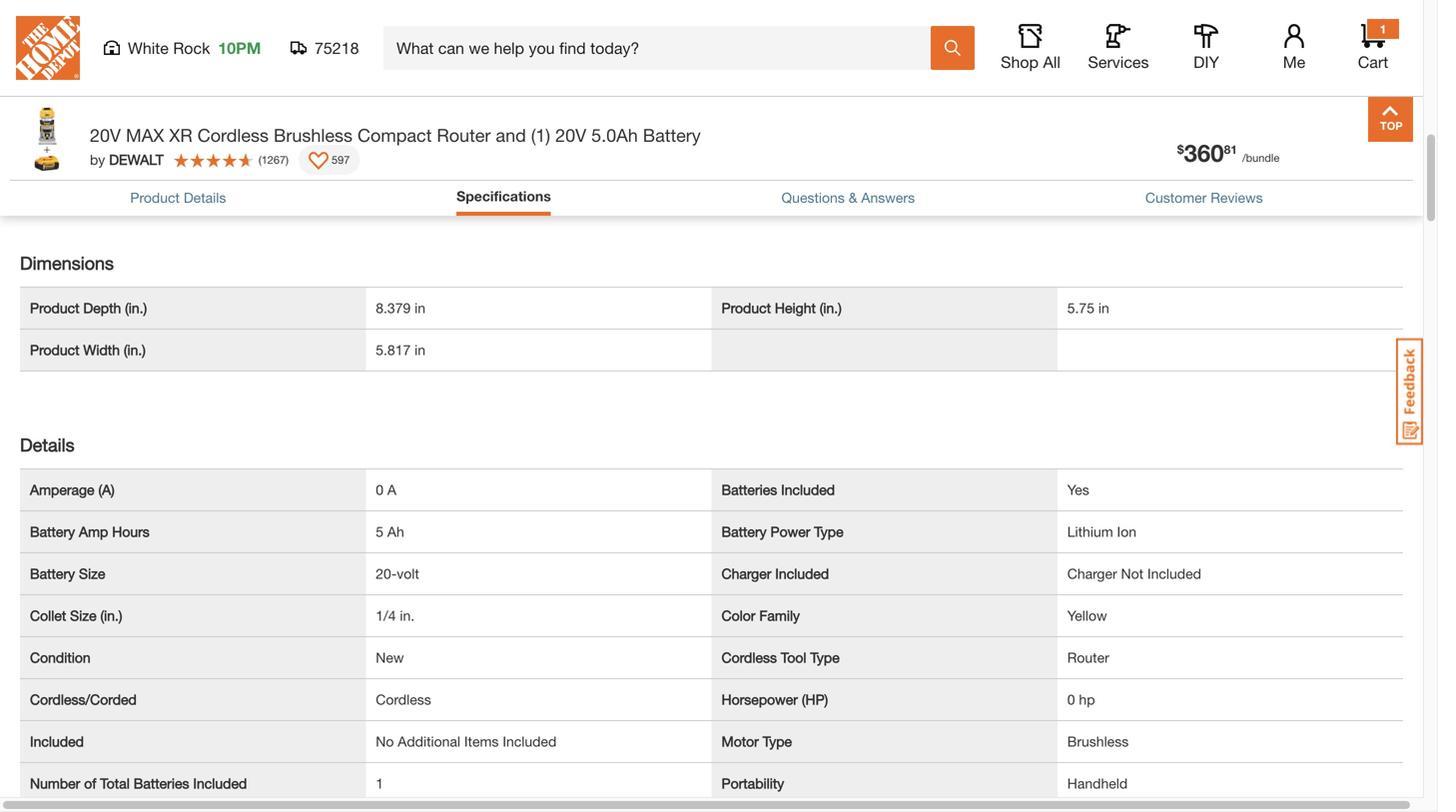 Task type: describe. For each thing, give the bounding box(es) containing it.
xr
[[169, 124, 193, 146]]

1 vertical spatial 5.75
[[1068, 300, 1095, 316]]

by dewalt
[[90, 151, 164, 168]]

compact
[[358, 124, 432, 146]]

product left height
[[722, 300, 771, 316]]

charger not included
[[1068, 565, 1202, 582]]

battery for battery power type
[[722, 523, 767, 540]]

0 vertical spatial of
[[1097, 8, 1109, 24]]

a
[[388, 481, 397, 498]]

$
[[1178, 142, 1184, 156]]

1 return from the left
[[899, 8, 941, 24]]

by
[[90, 151, 105, 168]]

75218
[[315, 38, 359, 57]]

yellow
[[1068, 607, 1108, 624]]

no
[[376, 733, 394, 750]]

hp
[[1079, 691, 1096, 708]]

product left width
[[30, 341, 79, 358]]

1 vertical spatial router
[[1068, 649, 1110, 666]]

(a)
[[98, 481, 115, 498]]

0 horizontal spatial 1
[[376, 775, 384, 792]]

me
[[1284, 52, 1306, 71]]

charger included
[[722, 565, 829, 582]]

battery power type
[[722, 523, 844, 540]]

width
[[83, 341, 120, 358]]

cart 1
[[1359, 22, 1389, 71]]

0 vertical spatial cordless
[[198, 124, 269, 146]]

customer reviews
[[1146, 189, 1263, 206]]

and
[[496, 124, 526, 146]]

all
[[1044, 52, 1061, 71]]

d
[[229, 182, 239, 199]]

number
[[30, 775, 80, 792]]

(hp)
[[802, 691, 829, 708]]

5.75 in
[[1068, 300, 1110, 316]]

of purchase.
[[1097, 8, 1175, 24]]

lithium ion
[[1068, 523, 1137, 540]]

$ 360 81 /bundle
[[1178, 138, 1280, 167]]

battery right 5.0ah
[[643, 124, 701, 146]]

0 for 0 a
[[376, 481, 384, 498]]

services button
[[1087, 24, 1151, 72]]

20-
[[376, 565, 397, 582]]

8.379 in
[[376, 300, 426, 316]]

0 horizontal spatial details
[[20, 434, 75, 455]]

items
[[465, 733, 499, 750]]

1 vertical spatial 5.817
[[376, 341, 411, 358]]

return this item within
[[899, 8, 1043, 24]]

battery size
[[30, 565, 105, 582]]

cordless for cordless tool type
[[722, 649, 777, 666]]

ah
[[388, 523, 404, 540]]

answers
[[862, 189, 915, 206]]

1 vertical spatial of
[[84, 775, 96, 792]]

5.817 inside the specifications dimensions: h 5.75 in , w 5.817 in , d 8.379 in
[[171, 182, 206, 199]]

feedback link image
[[1397, 338, 1424, 446]]

additional
[[398, 733, 461, 750]]

motor type
[[722, 733, 792, 750]]

1 vertical spatial details
[[184, 189, 226, 206]]

0 a
[[376, 481, 397, 498]]

height
[[775, 300, 816, 316]]

new
[[376, 649, 404, 666]]

75218 button
[[291, 38, 360, 58]]

1 vertical spatial product details
[[130, 189, 226, 206]]

2 20v from the left
[[556, 124, 587, 146]]

5 ah
[[376, 523, 404, 540]]

display image
[[309, 152, 329, 172]]

lithium
[[1068, 523, 1114, 540]]

8.379 inside the specifications dimensions: h 5.75 in , w 5.817 in , d 8.379 in
[[243, 182, 278, 199]]

2 vertical spatial type
[[763, 733, 792, 750]]

type for battery power type
[[815, 523, 844, 540]]

within
[[1002, 8, 1039, 24]]

customer
[[1146, 189, 1207, 206]]

(
[[259, 153, 261, 166]]

specifications for specifications
[[457, 188, 551, 204]]

item
[[971, 8, 998, 24]]

product down the home depot logo
[[10, 82, 78, 103]]

collet
[[30, 607, 66, 624]]

volt
[[397, 565, 419, 582]]

( 1267 )
[[259, 153, 289, 166]]

rock
[[173, 38, 210, 57]]

shop all button
[[999, 24, 1063, 72]]

1 20v from the left
[[90, 124, 121, 146]]

dimensions:
[[10, 182, 87, 199]]

motor
[[722, 733, 759, 750]]

hours
[[112, 523, 150, 540]]

size for battery
[[79, 565, 105, 582]]

horsepower
[[722, 691, 798, 708]]

read return policy
[[1180, 8, 1301, 24]]

product height (in.)
[[722, 300, 842, 316]]

purchase.
[[1113, 8, 1175, 24]]

0 vertical spatial brushless
[[274, 124, 353, 146]]

specifications dimensions: h 5.75 in , w 5.817 in , d 8.379 in
[[10, 151, 292, 199]]

charger for charger not included
[[1068, 565, 1118, 582]]

597
[[332, 153, 350, 166]]

top button
[[1369, 97, 1414, 142]]

What can we help you find today? search field
[[397, 27, 930, 69]]

dewalt
[[109, 151, 164, 168]]

depth
[[83, 300, 121, 316]]



Task type: vqa. For each thing, say whether or not it's contained in the screenshot.
Shop All
yes



Task type: locate. For each thing, give the bounding box(es) containing it.
1 horizontal spatial details
[[83, 82, 142, 103]]

handheld
[[1068, 775, 1128, 792]]

5
[[376, 523, 384, 540]]

1 vertical spatial cordless
[[722, 649, 777, 666]]

1 vertical spatial brushless
[[1068, 733, 1129, 750]]

specifications for specifications dimensions: h 5.75 in , w 5.817 in , d 8.379 in
[[10, 151, 131, 172]]

reviews
[[1211, 189, 1263, 206]]

the home depot logo image
[[16, 16, 80, 80]]

amperage (a)
[[30, 481, 115, 498]]

cordless
[[198, 124, 269, 146], [722, 649, 777, 666], [376, 691, 431, 708]]

shop
[[1001, 52, 1039, 71]]

type for cordless tool type
[[811, 649, 840, 666]]

0 vertical spatial type
[[815, 523, 844, 540]]

0 vertical spatial size
[[79, 565, 105, 582]]

color
[[722, 607, 756, 624]]

router down yellow at the right bottom of page
[[1068, 649, 1110, 666]]

1 , from the left
[[147, 182, 151, 199]]

2 return from the left
[[1217, 8, 1259, 24]]

condition
[[30, 649, 91, 666]]

size down amp
[[79, 565, 105, 582]]

1/4 in.
[[376, 607, 415, 624]]

product image image
[[15, 107, 80, 172]]

0 vertical spatial details
[[83, 82, 142, 103]]

white rock 10pm
[[128, 38, 261, 57]]

1 horizontal spatial router
[[1068, 649, 1110, 666]]

20-volt
[[376, 565, 419, 582]]

1 horizontal spatial 20v
[[556, 124, 587, 146]]

customer reviews button
[[1146, 187, 1263, 208], [1146, 187, 1263, 208]]

(in.) right height
[[820, 300, 842, 316]]

power
[[771, 523, 811, 540]]

0 vertical spatial 1
[[1380, 22, 1387, 36]]

not
[[1122, 565, 1144, 582]]

(in.) down battery size at the left of page
[[100, 607, 122, 624]]

battery left power at the right bottom
[[722, 523, 767, 540]]

2 horizontal spatial cordless
[[722, 649, 777, 666]]

,
[[147, 182, 151, 199], [221, 182, 225, 199]]

2 horizontal spatial details
[[184, 189, 226, 206]]

10pm
[[218, 38, 261, 57]]

horsepower (hp)
[[722, 691, 829, 708]]

batteries
[[722, 481, 778, 498], [134, 775, 189, 792]]

portability
[[722, 775, 785, 792]]

brushless up handheld
[[1068, 733, 1129, 750]]

tool
[[781, 649, 807, 666]]

product width (in.)
[[30, 341, 146, 358]]

1 vertical spatial 1
[[376, 775, 384, 792]]

(in.) for product width (in.)
[[124, 341, 146, 358]]

diy
[[1194, 52, 1220, 71]]

0 horizontal spatial specifications
[[10, 151, 131, 172]]

0 horizontal spatial cordless
[[198, 124, 269, 146]]

(in.) right width
[[124, 341, 146, 358]]

&
[[849, 189, 858, 206]]

0 horizontal spatial router
[[437, 124, 491, 146]]

0 horizontal spatial 5.817
[[171, 182, 206, 199]]

0 horizontal spatial 20v
[[90, 124, 121, 146]]

, left d
[[221, 182, 225, 199]]

1 horizontal spatial batteries
[[722, 481, 778, 498]]

8.379 right d
[[243, 182, 278, 199]]

brushless up display icon
[[274, 124, 353, 146]]

20v up by
[[90, 124, 121, 146]]

battery for battery amp hours
[[30, 523, 75, 540]]

0 horizontal spatial 8.379
[[243, 182, 278, 199]]

product details button
[[0, 53, 1424, 133], [130, 187, 226, 208], [130, 187, 226, 208]]

, left w at the top of page
[[147, 182, 151, 199]]

0 horizontal spatial 5.75
[[105, 182, 132, 199]]

1 inside the "cart 1"
[[1380, 22, 1387, 36]]

597 button
[[299, 145, 360, 175]]

1 horizontal spatial 5.75
[[1068, 300, 1095, 316]]

0 horizontal spatial of
[[84, 775, 96, 792]]

5.817 right w at the top of page
[[171, 182, 206, 199]]

0 vertical spatial 5.75
[[105, 182, 132, 199]]

0 left hp
[[1068, 691, 1076, 708]]

(in.) right depth
[[125, 300, 147, 316]]

0 horizontal spatial 0
[[376, 481, 384, 498]]

8.379 up 5.817 in
[[376, 300, 411, 316]]

charger for charger included
[[722, 565, 772, 582]]

w
[[155, 182, 168, 199]]

(in.) for product height (in.)
[[820, 300, 842, 316]]

h
[[91, 182, 101, 199]]

1 horizontal spatial specifications
[[457, 188, 551, 204]]

amperage
[[30, 481, 94, 498]]

1 horizontal spatial 1
[[1380, 22, 1387, 36]]

8.379
[[243, 182, 278, 199], [376, 300, 411, 316]]

white
[[128, 38, 169, 57]]

1 vertical spatial 0
[[1068, 691, 1076, 708]]

20v right (1)
[[556, 124, 587, 146]]

5.75 inside the specifications dimensions: h 5.75 in , w 5.817 in , d 8.379 in
[[105, 182, 132, 199]]

router left and in the top of the page
[[437, 124, 491, 146]]

0 vertical spatial router
[[437, 124, 491, 146]]

1 vertical spatial specifications
[[457, 188, 551, 204]]

0 for 0 hp
[[1068, 691, 1076, 708]]

of left total
[[84, 775, 96, 792]]

1 horizontal spatial of
[[1097, 8, 1109, 24]]

(1)
[[531, 124, 551, 146]]

1 horizontal spatial return
[[1217, 8, 1259, 24]]

cordless up (
[[198, 124, 269, 146]]

2 vertical spatial details
[[20, 434, 75, 455]]

collet size (in.)
[[30, 607, 122, 624]]

cordless tool type
[[722, 649, 840, 666]]

brushless
[[274, 124, 353, 146], [1068, 733, 1129, 750]]

color family
[[722, 607, 800, 624]]

cordless up horsepower
[[722, 649, 777, 666]]

charger up color
[[722, 565, 772, 582]]

battery for battery size
[[30, 565, 75, 582]]

specifications down and in the top of the page
[[457, 188, 551, 204]]

0 vertical spatial 0
[[376, 481, 384, 498]]

0 horizontal spatial batteries
[[134, 775, 189, 792]]

81
[[1224, 142, 1238, 156]]

specifications up "dimensions:"
[[10, 151, 131, 172]]

1
[[1380, 22, 1387, 36], [376, 775, 384, 792]]

return left this
[[899, 8, 941, 24]]

5.817
[[171, 182, 206, 199], [376, 341, 411, 358]]

number of total batteries included
[[30, 775, 247, 792]]

batteries included
[[722, 481, 835, 498]]

1 down no on the bottom of page
[[376, 775, 384, 792]]

0 vertical spatial 8.379
[[243, 182, 278, 199]]

this
[[945, 8, 967, 24]]

details up amperage
[[20, 434, 75, 455]]

1 vertical spatial 8.379
[[376, 300, 411, 316]]

/bundle
[[1243, 151, 1280, 164]]

shop all
[[1001, 52, 1061, 71]]

size
[[79, 565, 105, 582], [70, 607, 97, 624]]

services
[[1089, 52, 1149, 71]]

2 vertical spatial cordless
[[376, 691, 431, 708]]

cordless/corded
[[30, 691, 137, 708]]

product details down the home depot logo
[[10, 82, 142, 103]]

0 horizontal spatial brushless
[[274, 124, 353, 146]]

batteries right total
[[134, 775, 189, 792]]

1 horizontal spatial 0
[[1068, 691, 1076, 708]]

0 horizontal spatial ,
[[147, 182, 151, 199]]

return right read
[[1217, 8, 1259, 24]]

diy button
[[1175, 24, 1239, 72]]

0 vertical spatial specifications
[[10, 151, 131, 172]]

specifications inside the specifications dimensions: h 5.75 in , w 5.817 in , d 8.379 in
[[10, 151, 131, 172]]

product down dewalt
[[130, 189, 180, 206]]

max
[[126, 124, 164, 146]]

type right tool
[[811, 649, 840, 666]]

cart
[[1359, 52, 1389, 71]]

0 vertical spatial product details
[[10, 82, 142, 103]]

family
[[760, 607, 800, 624]]

(in.)
[[125, 300, 147, 316], [820, 300, 842, 316], [124, 341, 146, 358], [100, 607, 122, 624]]

details up max
[[83, 82, 142, 103]]

0 horizontal spatial return
[[899, 8, 941, 24]]

charger left not
[[1068, 565, 1118, 582]]

dimensions
[[20, 252, 114, 274]]

1 horizontal spatial 5.817
[[376, 341, 411, 358]]

type
[[815, 523, 844, 540], [811, 649, 840, 666], [763, 733, 792, 750]]

0 vertical spatial batteries
[[722, 481, 778, 498]]

battery up collet
[[30, 565, 75, 582]]

1 horizontal spatial brushless
[[1068, 733, 1129, 750]]

1 vertical spatial type
[[811, 649, 840, 666]]

specifications
[[10, 151, 131, 172], [457, 188, 551, 204]]

details
[[83, 82, 142, 103], [184, 189, 226, 206], [20, 434, 75, 455]]

type right power at the right bottom
[[815, 523, 844, 540]]

)
[[286, 153, 289, 166]]

product details left d
[[130, 189, 226, 206]]

questions & answers
[[782, 189, 915, 206]]

1 up cart
[[1380, 22, 1387, 36]]

(in.) for product depth (in.)
[[125, 300, 147, 316]]

in.
[[400, 607, 415, 624]]

360
[[1184, 138, 1224, 167]]

cordless for cordless
[[376, 691, 431, 708]]

ion
[[1118, 523, 1137, 540]]

1 vertical spatial batteries
[[134, 775, 189, 792]]

0 left a
[[376, 481, 384, 498]]

(in.) for collet size (in.)
[[100, 607, 122, 624]]

1 horizontal spatial ,
[[221, 182, 225, 199]]

5.75
[[105, 182, 132, 199], [1068, 300, 1095, 316]]

battery amp hours
[[30, 523, 150, 540]]

policy
[[1263, 8, 1301, 24]]

2 charger from the left
[[1068, 565, 1118, 582]]

of
[[1097, 8, 1109, 24], [84, 775, 96, 792]]

size right collet
[[70, 607, 97, 624]]

product down dimensions
[[30, 300, 79, 316]]

details left d
[[184, 189, 226, 206]]

of left purchase.
[[1097, 8, 1109, 24]]

5.817 down 8.379 in on the left top of page
[[376, 341, 411, 358]]

yes
[[1068, 481, 1090, 498]]

size for collet
[[70, 607, 97, 624]]

1 horizontal spatial 8.379
[[376, 300, 411, 316]]

1 vertical spatial size
[[70, 607, 97, 624]]

total
[[100, 775, 130, 792]]

me button
[[1263, 24, 1327, 72]]

cordless down new
[[376, 691, 431, 708]]

0 horizontal spatial charger
[[722, 565, 772, 582]]

battery left amp
[[30, 523, 75, 540]]

batteries up battery power type
[[722, 481, 778, 498]]

1 horizontal spatial cordless
[[376, 691, 431, 708]]

0 vertical spatial 5.817
[[171, 182, 206, 199]]

1 horizontal spatial charger
[[1068, 565, 1118, 582]]

1 charger from the left
[[722, 565, 772, 582]]

5.0ah
[[592, 124, 638, 146]]

type right motor
[[763, 733, 792, 750]]

2 , from the left
[[221, 182, 225, 199]]



